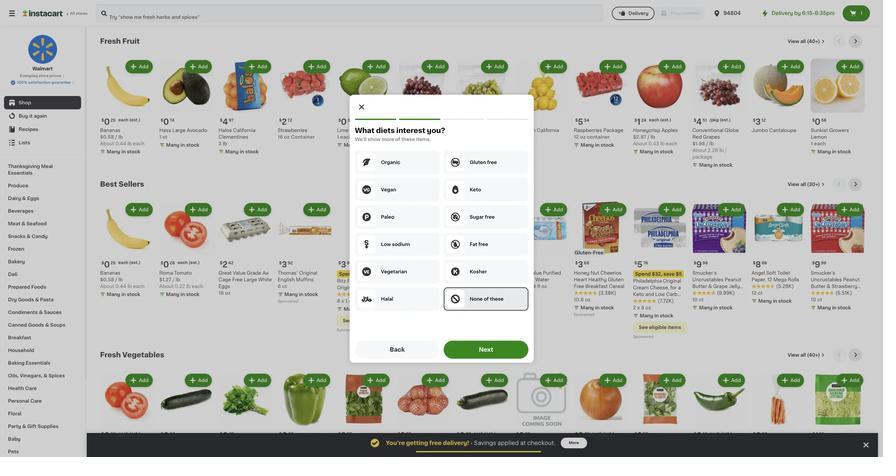 Task type: locate. For each thing, give the bounding box(es) containing it.
save right $32,
[[664, 272, 675, 277]]

0 horizontal spatial 42
[[228, 261, 234, 266]]

5 left 23
[[401, 118, 406, 126]]

97 inside $ 4 97
[[229, 118, 234, 122]]

$5 for 3
[[380, 272, 386, 277]]

98 for 0
[[763, 433, 768, 437]]

package inside about 2.43 lb / package
[[456, 155, 476, 159]]

red down sun
[[397, 135, 406, 139]]

great for 5
[[515, 271, 528, 276]]

free down heart
[[574, 285, 585, 289]]

about inside roma tomato $1.27 / lb about 0.22 lb each
[[159, 285, 174, 289]]

1 $5 from the left
[[676, 272, 683, 277]]

18 inside great value grade aa cage free large white eggs 18 oz
[[219, 291, 224, 296]]

18 inside $ 22 18
[[411, 261, 416, 265]]

1 $0.58 from the top
[[100, 135, 114, 139]]

grapes inside the sun harvest seedless red grapes $2.18 / lb about 2.4 lb / package
[[407, 135, 424, 139]]

0 vertical spatial items
[[372, 319, 386, 324]]

1 $ 0 25 each (est.) from the top
[[102, 118, 141, 126]]

3 up thomas'
[[282, 261, 287, 269]]

12 inside angel soft toilet paper, 12 mega rolls
[[768, 278, 773, 283]]

keto
[[470, 187, 481, 192], [634, 293, 645, 297]]

peanut
[[725, 278, 742, 283], [844, 278, 861, 283]]

97
[[229, 118, 234, 122], [525, 433, 530, 437], [229, 433, 234, 437]]

strawberries 16 oz container
[[278, 128, 315, 139]]

3 up premium
[[519, 118, 524, 126]]

5 for $ 5 23 /pkg (est.)
[[401, 118, 406, 126]]

0 horizontal spatial peanut
[[725, 278, 742, 283]]

1 10 ct from the left
[[693, 298, 704, 303]]

(7.53k)
[[421, 285, 438, 289]]

0 vertical spatial x
[[523, 285, 526, 289]]

all stores link
[[23, 4, 88, 23]]

sponsored badge image down '6'
[[278, 300, 298, 304]]

original up muffins
[[299, 271, 318, 276]]

8 left 1.48
[[337, 299, 340, 304]]

view inside view all (30+) "popup button"
[[789, 182, 800, 187]]

of down sun
[[395, 137, 400, 142]]

onions
[[531, 442, 548, 447], [594, 442, 611, 447]]

5 for $ 5 63
[[519, 261, 524, 269]]

about inside the sun harvest seedless red grapes $2.18 / lb about 2.4 lb / package
[[397, 148, 411, 153]]

large down grade
[[244, 278, 257, 283]]

0 horizontal spatial butter
[[693, 285, 708, 289]]

care down vinegars,
[[25, 387, 37, 391]]

each (est.) up savings
[[474, 432, 496, 436]]

2 96 from the left
[[822, 261, 827, 266]]

1 horizontal spatial eggs
[[219, 285, 230, 289]]

0 horizontal spatial 98
[[763, 433, 768, 437]]

great inside great value purified drinking water 40 x 16.9 fl oz
[[515, 271, 528, 276]]

& left "spices"
[[44, 374, 47, 379]]

3 up jumbo
[[756, 118, 762, 126]]

2 vertical spatial fresh
[[100, 352, 121, 359]]

/pkg inside $ 5 23 /pkg (est.)
[[414, 118, 424, 122]]

1 bananas from the top
[[100, 128, 120, 133]]

package
[[604, 128, 624, 133]]

$ inside $ 1 24 each (est.)
[[635, 118, 638, 122]]

1 vertical spatial $0.28 each (estimated) element
[[100, 430, 154, 441]]

x left 1.48
[[342, 299, 344, 304]]

1 /pkg from the left
[[414, 118, 424, 122]]

(5.51k)
[[836, 291, 853, 296]]

None search field
[[96, 4, 604, 23]]

0 horizontal spatial 96
[[703, 261, 709, 266]]

8 down "lifestyle" at the right bottom of page
[[642, 306, 645, 311]]

81
[[466, 118, 471, 122]]

value
[[530, 271, 542, 276], [233, 271, 246, 276]]

3 for honey nut cheerios heart healthy gluten free breakfast cereal
[[578, 261, 584, 269]]

100% satisfaction guarantee button
[[10, 79, 75, 85]]

1 bananas $0.58 / lb about 0.44 lb each from the top
[[100, 128, 145, 146]]

bag
[[428, 442, 437, 447]]

bananas $0.58 / lb about 0.44 lb each for 4
[[100, 128, 145, 146]]

great value grade aa cage free large white eggs 18 oz
[[219, 271, 272, 296]]

california inside premium california lemons
[[537, 128, 560, 133]]

3 down you're
[[397, 449, 400, 454]]

& left grape
[[709, 285, 713, 289]]

2 horizontal spatial 8
[[756, 261, 762, 269]]

rolls
[[789, 278, 800, 283]]

free right onion
[[430, 441, 442, 446]]

see eligible items
[[343, 319, 386, 324], [639, 326, 682, 330]]

2 view from the top
[[789, 182, 800, 187]]

walmart logo image
[[28, 35, 57, 64]]

oz inside raspberries package 12 oz container
[[581, 135, 586, 139]]

9 for smucker's uncrustables peanut butter & grape jelly sandwich
[[697, 261, 702, 269]]

items down the (7.72k) at the right
[[668, 326, 682, 330]]

$ 0 98
[[754, 432, 768, 440]]

2 all from the top
[[801, 182, 807, 187]]

original for muffins
[[299, 271, 318, 276]]

1 vertical spatial (40+)
[[808, 353, 821, 358]]

each (est.) for $ 0 28
[[178, 261, 200, 265]]

see eligible items button
[[337, 316, 391, 327], [634, 322, 688, 334]]

0 horizontal spatial spend
[[339, 272, 355, 277]]

0 vertical spatial view all (40+)
[[789, 39, 821, 44]]

28 for 0
[[170, 261, 175, 265]]

onions right at
[[531, 442, 548, 447]]

ct
[[163, 135, 168, 139], [282, 285, 287, 289], [758, 291, 763, 296], [699, 298, 704, 303], [818, 298, 823, 303]]

2 vertical spatial all
[[801, 353, 807, 358]]

/pkg for about 2.43 lb / package
[[473, 118, 482, 122]]

smucker's up jam
[[812, 271, 836, 276]]

42 inside $ 2 42
[[228, 261, 234, 266]]

98 inside the $ 0 98
[[763, 433, 768, 437]]

see down 8 x 1.48 oz
[[343, 319, 352, 324]]

1 vertical spatial see
[[639, 326, 649, 330]]

68 inside the $ 3 68
[[584, 261, 590, 266]]

42
[[350, 128, 356, 133], [228, 261, 234, 266]]

lists link
[[4, 136, 81, 150]]

breakfast inside honey nut cheerios heart healthy gluten free breakfast cereal
[[586, 285, 608, 289]]

bananas for 4
[[100, 128, 120, 133]]

1 horizontal spatial /pkg
[[473, 118, 482, 122]]

98
[[763, 433, 768, 437], [820, 433, 825, 437]]

household link
[[4, 345, 81, 357]]

onions inside spanish onions $0.88 / lb
[[594, 442, 611, 447]]

bananas $0.58 / lb about 0.44 lb each for 2
[[100, 271, 145, 289]]

12 down raspberries
[[574, 135, 579, 139]]

oz inside beef chuck, ground, 80%/20% 16 oz
[[462, 285, 468, 289]]

about
[[100, 141, 114, 146], [634, 141, 648, 146], [397, 148, 411, 153], [456, 148, 470, 153], [693, 148, 707, 153], [100, 285, 114, 289], [159, 285, 174, 289]]

0 vertical spatial 92
[[525, 118, 530, 122]]

1 0.44 from the top
[[116, 141, 126, 146]]

delivery inside button
[[629, 11, 649, 16]]

/ inside about 2.43 lb / package
[[488, 148, 490, 153]]

/pkg for conventional globe red grapes
[[710, 118, 719, 122]]

5 for $ 5 72
[[460, 261, 465, 269]]

1 96 from the left
[[703, 261, 709, 266]]

(est.) inside $ 4 81 /pkg (est.)
[[483, 118, 494, 122]]

2 vertical spatial 18
[[703, 433, 708, 437]]

1 horizontal spatial onions
[[594, 442, 611, 447]]

1 vertical spatial 16
[[456, 285, 461, 289]]

1 california from the left
[[537, 128, 560, 133]]

spend up the "ritz"
[[339, 272, 355, 277]]

& left pasta
[[35, 298, 39, 303]]

2 x 8 oz
[[634, 306, 652, 311]]

/pkg right 23
[[414, 118, 424, 122]]

2 0.44 from the top
[[116, 285, 126, 289]]

1 horizontal spatial package
[[456, 155, 476, 159]]

california up clementines at the left of page
[[233, 128, 256, 133]]

0 horizontal spatial low
[[381, 242, 391, 247]]

oz inside green onions 5.5 oz
[[524, 449, 529, 454]]

oz down strawberries
[[284, 135, 290, 139]]

2 $ 0 97 from the left
[[220, 432, 234, 440]]

1 uncrustables from the left
[[693, 278, 724, 283]]

1 $ 0 97 from the left
[[517, 432, 530, 440]]

1 great from the left
[[515, 271, 528, 276]]

2 uncrustables from the left
[[812, 278, 843, 283]]

0.44 for 2
[[116, 285, 126, 289]]

2 horizontal spatial package
[[693, 155, 713, 159]]

free inside 'treatment tracker modal' dialog
[[430, 441, 442, 446]]

1 horizontal spatial 57
[[643, 433, 648, 437]]

items down the halal in the left bottom of the page
[[372, 319, 386, 324]]

96 for smucker's uncrustables peanut butter & grape jelly sandwich
[[703, 261, 709, 266]]

free
[[594, 251, 604, 255], [232, 278, 243, 283], [574, 285, 585, 289]]

green onions 5.5 oz
[[515, 442, 548, 454]]

canned
[[8, 323, 27, 328]]

x for 5
[[638, 306, 641, 311]]

(40+) for 1
[[808, 353, 821, 358]]

recipes
[[19, 127, 38, 132]]

96 up smucker's uncrustables peanut butter & grape jelly sandwich
[[703, 261, 709, 266]]

18 for 0
[[703, 433, 708, 437]]

2 sandwich from the left
[[823, 291, 846, 296]]

sodium
[[392, 242, 410, 247]]

0 vertical spatial eggs
[[27, 196, 39, 201]]

1 vertical spatial care
[[30, 399, 42, 404]]

9 up smucker's uncrustables peanut butter & grape jelly sandwich
[[697, 261, 702, 269]]

breakfast up the household
[[8, 336, 31, 341]]

heart
[[574, 278, 588, 283]]

1 10 from the left
[[693, 298, 698, 303]]

0 vertical spatial bananas $0.58 / lb about 0.44 lb each
[[100, 128, 145, 146]]

1 vertical spatial 42
[[228, 261, 234, 266]]

1 horizontal spatial original
[[337, 286, 356, 291]]

california inside "halos california clementines 3 lb"
[[233, 128, 256, 133]]

$0.25 each (estimated) element
[[100, 115, 154, 127], [100, 258, 154, 270]]

1 horizontal spatial peanut
[[844, 278, 861, 283]]

canned goods & soups
[[8, 323, 65, 328]]

2 view all (40+) button from the top
[[786, 349, 828, 362]]

86
[[762, 261, 768, 265]]

care inside personal care link
[[30, 399, 42, 404]]

3 /pkg from the left
[[710, 118, 719, 122]]

1 vertical spatial $0.58
[[100, 278, 114, 283]]

1 onions from the left
[[531, 442, 548, 447]]

1 vertical spatial these
[[490, 297, 504, 302]]

beverages
[[8, 209, 34, 214]]

$0.28 each (estimated) element
[[159, 258, 213, 270], [100, 430, 154, 441]]

fresh for 0
[[100, 352, 121, 359]]

1 horizontal spatial $ 0 68
[[279, 432, 294, 440]]

uncrustables for grape
[[693, 278, 724, 283]]

$1.24 each (estimated) element
[[634, 115, 688, 127]]

1 vertical spatial see eligible items
[[639, 326, 682, 330]]

1 25 from the top
[[111, 118, 116, 122]]

fresh left fruit
[[100, 38, 121, 45]]

3 4 from the left
[[697, 118, 703, 126]]

value inside great value grade aa cage free large white eggs 18 oz
[[233, 271, 246, 276]]

by
[[795, 11, 802, 16]]

sponsored badge image
[[278, 300, 298, 304], [574, 313, 595, 317], [337, 329, 358, 333], [634, 335, 654, 339]]

0 horizontal spatial 72
[[288, 118, 293, 122]]

1 horizontal spatial $ 0 97
[[517, 432, 530, 440]]

ct for smucker's uncrustables peanut butter & strawberry jam sandwich
[[818, 298, 823, 303]]

floral
[[8, 412, 21, 417]]

1 4 from the left
[[223, 118, 228, 126]]

2 /pkg from the left
[[473, 118, 482, 122]]

3 all from the top
[[801, 353, 807, 358]]

0 horizontal spatial 57
[[406, 433, 411, 437]]

0 horizontal spatial large
[[172, 128, 186, 133]]

$ inside $ 5 23 /pkg (est.)
[[398, 118, 401, 122]]

2 smucker's from the left
[[812, 271, 836, 276]]

$ inside $ 5 72
[[457, 261, 460, 266]]

2 butter from the left
[[812, 285, 826, 289]]

28 for 2
[[347, 433, 352, 437]]

0 horizontal spatial onions
[[531, 442, 548, 447]]

package down items.
[[429, 148, 449, 153]]

1 grapes from the left
[[407, 135, 424, 139]]

$20,
[[356, 272, 367, 277]]

1 vertical spatial free
[[232, 278, 243, 283]]

1 red from the left
[[397, 135, 406, 139]]

each (est.) for $ 0 87
[[474, 432, 496, 436]]

/ inside honeycrisp apples $2.87 / lb about 0.43 lb each
[[648, 135, 650, 139]]

2 $ 0 68 from the left
[[279, 432, 294, 440]]

0 vertical spatial breakfast
[[586, 285, 608, 289]]

★★★★★
[[397, 285, 420, 289], [397, 285, 420, 289], [752, 285, 776, 289], [752, 285, 776, 289], [574, 291, 598, 296], [574, 291, 598, 296], [693, 291, 716, 296], [693, 291, 716, 296], [812, 291, 835, 296], [812, 291, 835, 296], [337, 293, 361, 297], [337, 293, 361, 297], [634, 299, 657, 304], [634, 299, 657, 304]]

3 down halos
[[219, 141, 222, 146]]

3
[[519, 118, 524, 126], [756, 118, 762, 126], [219, 141, 222, 146], [282, 261, 287, 269], [341, 261, 347, 269], [578, 261, 584, 269], [397, 449, 400, 454]]

/pkg inside $ 4 51 /pkg (est.)
[[710, 118, 719, 122]]

1 vertical spatial $0.25 each (estimated) element
[[100, 258, 154, 270]]

2 vertical spatial view
[[789, 353, 800, 358]]

1 vertical spatial view all (40+) button
[[786, 349, 828, 362]]

1 (40+) from the top
[[808, 39, 821, 44]]

1 horizontal spatial keto
[[634, 293, 645, 297]]

1 horizontal spatial 10
[[812, 298, 817, 303]]

goods down prepared foods
[[18, 298, 34, 303]]

2 bananas from the top
[[100, 271, 120, 276]]

uncrustables up jam
[[812, 278, 843, 283]]

12 inside raspberries package 12 oz container
[[574, 135, 579, 139]]

1 98 from the left
[[763, 433, 768, 437]]

smucker's for smucker's uncrustables peanut butter & grape jelly sandwich
[[693, 271, 717, 276]]

spend for 3
[[339, 272, 355, 277]]

3 inside "halos california clementines 3 lb"
[[219, 141, 222, 146]]

2 save from the left
[[368, 272, 379, 277]]

0 horizontal spatial /pkg
[[414, 118, 424, 122]]

2 10 from the left
[[812, 298, 817, 303]]

free down about 2.43 lb / package at the top right of the page
[[487, 160, 497, 165]]

$ 0 33
[[339, 118, 353, 126]]

eligible down 2 x 8 oz
[[650, 326, 667, 330]]

peanut inside smucker's uncrustables peanut butter & strawberry jam sandwich
[[844, 278, 861, 283]]

see for 5
[[639, 326, 649, 330]]

conventional globe red grapes $1.98 / lb about 2.28 lb / package
[[693, 128, 740, 159]]

2 $ 0 25 each (est.) from the top
[[102, 261, 141, 269]]

1 horizontal spatial $0.28 each (estimated) element
[[159, 258, 213, 270]]

original inside philadelphia original cream cheese, for a keto and low carb lifestyle
[[664, 279, 682, 284]]

item carousel region
[[100, 35, 866, 172], [100, 178, 866, 344], [100, 349, 866, 458]]

0 horizontal spatial $ 3 92
[[279, 261, 293, 269]]

each (est.) up tomato
[[178, 261, 200, 265]]

spanish onions $0.88 / lb
[[574, 442, 611, 454]]

buy it again
[[19, 114, 47, 119]]

toilet
[[778, 271, 791, 276]]

97 for halos california clementines
[[229, 118, 234, 122]]

red
[[397, 135, 406, 139], [693, 135, 703, 139]]

1 vertical spatial 25
[[111, 261, 116, 265]]

0 horizontal spatial 10 ct
[[693, 298, 704, 303]]

2 horizontal spatial x
[[638, 306, 641, 311]]

uncrustables up grape
[[693, 278, 724, 283]]

each (est.) for $ 0 67
[[592, 432, 615, 436]]

10 ct for smucker's uncrustables peanut butter & strawberry jam sandwich
[[812, 298, 823, 303]]

98 for 1
[[820, 433, 825, 437]]

2 california from the left
[[233, 128, 256, 133]]

2 value from the left
[[233, 271, 246, 276]]

hass large avocado 1 ct
[[159, 128, 207, 139]]

$ inside $ 3 12
[[754, 118, 756, 122]]

$ 9 96 for smucker's uncrustables peanut butter & strawberry jam sandwich
[[813, 261, 827, 269]]

3 for jumbo cantaloupe
[[756, 118, 762, 126]]

$ 3 92 for thomas' original english muffins
[[279, 261, 293, 269]]

0 horizontal spatial $0.28 each (estimated) element
[[100, 430, 154, 441]]

72 inside $ 5 72
[[466, 261, 471, 266]]

keto down cream
[[634, 293, 645, 297]]

jelly
[[730, 285, 741, 289]]

cantaloupe
[[770, 128, 797, 133]]

lime 42 1 each
[[337, 128, 356, 139]]

red up $1.98
[[693, 135, 703, 139]]

see down 2 x 8 oz
[[639, 326, 649, 330]]

0.44 for 4
[[116, 141, 126, 146]]

gift
[[27, 425, 36, 429]]

1 vertical spatial all
[[801, 182, 807, 187]]

dairy & eggs link
[[4, 192, 81, 205]]

each (est.) inside $0.67 each (estimated) element
[[592, 432, 615, 436]]

ct down the hass
[[163, 135, 168, 139]]

1 view all (40+) from the top
[[789, 39, 821, 44]]

98 inside $ 1 98
[[820, 433, 825, 437]]

1 value from the left
[[530, 271, 542, 276]]

yellow
[[397, 442, 411, 447]]

1 horizontal spatial 10 ct
[[812, 298, 823, 303]]

$ 5 34
[[576, 118, 590, 126]]

72
[[288, 118, 293, 122], [466, 261, 471, 266]]

uncrustables
[[693, 278, 724, 283], [812, 278, 843, 283]]

0 horizontal spatial great
[[219, 271, 232, 276]]

0 vertical spatial essentials
[[8, 171, 33, 176]]

2 spend from the left
[[339, 272, 355, 277]]

essentials up oils, vinegars, & spices
[[26, 361, 50, 366]]

smucker's for smucker's uncrustables peanut butter & strawberry jam sandwich
[[812, 271, 836, 276]]

fresh fruit
[[100, 38, 140, 45]]

ground,
[[486, 271, 504, 276]]

goods
[[18, 298, 34, 303], [28, 323, 44, 328]]

2 for strawberries
[[282, 118, 287, 126]]

$ 0 28 each (est.)
[[102, 432, 141, 440]]

2
[[282, 118, 287, 126], [223, 261, 228, 269], [634, 306, 637, 311], [401, 432, 406, 440], [638, 432, 643, 440], [341, 432, 346, 440]]

$ inside $ 2 42
[[220, 261, 223, 266]]

oils, vinegars, & spices link
[[4, 370, 81, 383]]

low left sodium
[[381, 242, 391, 247]]

2 red from the left
[[693, 135, 703, 139]]

0 horizontal spatial eligible
[[353, 319, 371, 324]]

1 9 from the left
[[697, 261, 702, 269]]

onion
[[413, 442, 427, 447]]

2 $0.25 each (estimated) element from the top
[[100, 258, 154, 270]]

4 up halos
[[223, 118, 228, 126]]

product group containing 8
[[752, 202, 806, 306]]

2 $0.58 from the top
[[100, 278, 114, 283]]

spend up philadelphia
[[636, 272, 651, 277]]

42 right the lime
[[350, 128, 356, 133]]

getting
[[407, 441, 428, 446]]

1 horizontal spatial of
[[484, 297, 489, 302]]

honeycrisp apples $2.87 / lb about 0.43 lb each
[[634, 128, 678, 146]]

peanut for grape
[[725, 278, 742, 283]]

gluten-free
[[575, 251, 604, 255]]

1 horizontal spatial $ 3 92
[[517, 118, 530, 126]]

for
[[671, 286, 677, 291]]

about inside honeycrisp apples $2.87 / lb about 0.43 lb each
[[634, 141, 648, 146]]

1 view all (40+) button from the top
[[786, 35, 828, 48]]

original down the "ritz"
[[337, 286, 356, 291]]

96 up smucker's uncrustables peanut butter & strawberry jam sandwich
[[822, 261, 827, 266]]

16.9
[[527, 285, 537, 289]]

care inside health care link
[[25, 387, 37, 391]]

1 horizontal spatial save
[[664, 272, 675, 277]]

vegetables
[[122, 352, 164, 359]]

6:35pm
[[816, 11, 835, 16]]

each (est.) inside $0.28 each (estimated) element
[[178, 261, 200, 265]]

0 horizontal spatial see eligible items button
[[337, 316, 391, 327]]

0 vertical spatial free
[[594, 251, 604, 255]]

package inside conventional globe red grapes $1.98 / lb about 2.28 lb / package
[[693, 155, 713, 159]]

0 horizontal spatial keto
[[470, 187, 481, 192]]

care up floral link
[[30, 399, 42, 404]]

1 horizontal spatial 92
[[525, 118, 530, 122]]

1 horizontal spatial sandwich
[[823, 291, 846, 296]]

x
[[523, 285, 526, 289], [342, 299, 344, 304], [638, 306, 641, 311]]

1 vertical spatial $ 0 25 each (est.)
[[102, 261, 141, 269]]

8 x 1.48 oz
[[337, 299, 362, 304]]

1 view from the top
[[789, 39, 800, 44]]

2 $5 from the left
[[380, 272, 386, 277]]

12 down paper,
[[752, 291, 757, 296]]

sandwich down grape
[[693, 291, 716, 296]]

0 horizontal spatial smucker's
[[693, 271, 717, 276]]

$4.51 per package (estimated) element
[[693, 115, 747, 127]]

drinking
[[515, 278, 535, 283]]

1 save from the left
[[664, 272, 675, 277]]

save up stacks
[[368, 272, 379, 277]]

2 98 from the left
[[820, 433, 825, 437]]

& left sauces
[[39, 311, 43, 315]]

1 sandwich from the left
[[693, 291, 716, 296]]

health
[[8, 387, 24, 391]]

0 horizontal spatial 9
[[697, 261, 702, 269]]

0 vertical spatial low
[[381, 242, 391, 247]]

ritz
[[337, 279, 346, 284]]

dry goods & pasta link
[[4, 294, 81, 307]]

10 ct down jam
[[812, 298, 823, 303]]

2 onions from the left
[[594, 442, 611, 447]]

10 for smucker's uncrustables peanut butter & grape jelly sandwich
[[693, 298, 698, 303]]

main content
[[87, 27, 879, 458]]

see eligible items down 1.48
[[343, 319, 386, 324]]

original up for
[[664, 279, 682, 284]]

1 horizontal spatial x
[[523, 285, 526, 289]]

free up nut in the bottom right of the page
[[594, 251, 604, 255]]

1 horizontal spatial red
[[693, 135, 703, 139]]

save for 3
[[368, 272, 379, 277]]

1 vertical spatial gluten
[[609, 278, 624, 283]]

25 for 4
[[111, 118, 116, 122]]

$ inside the $ 3 68
[[576, 261, 578, 266]]

free right cage
[[232, 278, 243, 283]]

original inside thomas' original english muffins 6 ct
[[299, 271, 318, 276]]

x right 40
[[523, 285, 526, 289]]

28 inside $ 0 28
[[170, 261, 175, 265]]

goods for dry
[[18, 298, 34, 303]]

ct down paper,
[[758, 291, 763, 296]]

1 vertical spatial view all (40+)
[[789, 353, 821, 358]]

peanut inside smucker's uncrustables peanut butter & grape jelly sandwich
[[725, 278, 742, 283]]

care for personal care
[[30, 399, 42, 404]]

2 bananas $0.58 / lb about 0.44 lb each from the top
[[100, 271, 145, 289]]

x inside great value purified drinking water 40 x 16.9 fl oz
[[523, 285, 526, 289]]

$0.18 each (estimated) element
[[693, 430, 747, 441]]

view all (40+) button for 1
[[786, 349, 828, 362]]

0 horizontal spatial california
[[233, 128, 256, 133]]

2 view all (40+) from the top
[[789, 353, 821, 358]]

great inside great value grade aa cage free large white eggs 18 oz
[[219, 271, 232, 276]]

0 vertical spatial keto
[[470, 187, 481, 192]]

$ 2 28
[[339, 432, 352, 440]]

oz down "lifestyle" at the right bottom of page
[[646, 306, 652, 311]]

(5.29k)
[[777, 285, 795, 289]]

sun
[[397, 128, 406, 133]]

2 $ 9 96 from the left
[[813, 261, 827, 269]]

1 horizontal spatial butter
[[812, 285, 826, 289]]

0 horizontal spatial save
[[368, 272, 379, 277]]

see eligible items button for 3
[[337, 316, 391, 327]]

eggs up the beverages link
[[27, 196, 39, 201]]

16 down 80%/20%
[[456, 285, 461, 289]]

free right fat
[[479, 242, 489, 247]]

/ inside spanish onions $0.88 / lb
[[590, 449, 592, 454]]

0 vertical spatial view all (40+) button
[[786, 35, 828, 48]]

1 horizontal spatial low
[[656, 293, 666, 297]]

about inside conventional globe red grapes $1.98 / lb about 2.28 lb / package
[[693, 148, 707, 153]]

4 for $ 4 97
[[223, 118, 228, 126]]

sandwich for strawberry
[[823, 291, 846, 296]]

seedless
[[426, 128, 448, 133]]

2 horizontal spatial original
[[664, 279, 682, 284]]

2 10 ct from the left
[[812, 298, 823, 303]]

vegetarian
[[381, 270, 407, 274]]

$
[[102, 118, 104, 122], [161, 118, 163, 122], [279, 118, 282, 122], [398, 118, 401, 122], [517, 118, 519, 122], [635, 118, 638, 122], [754, 118, 756, 122], [220, 118, 223, 122], [339, 118, 341, 122], [457, 118, 460, 122], [576, 118, 578, 122], [694, 118, 697, 122], [813, 118, 816, 122], [102, 261, 104, 265], [161, 261, 163, 265], [279, 261, 282, 265], [398, 261, 401, 265], [517, 261, 519, 265], [635, 261, 638, 265], [754, 261, 756, 265], [220, 261, 223, 266], [339, 261, 341, 266], [457, 261, 460, 266], [576, 261, 578, 266], [694, 261, 697, 266], [813, 261, 816, 266], [102, 433, 104, 437], [161, 433, 163, 437], [279, 433, 282, 437], [398, 433, 401, 437], [517, 433, 519, 437], [635, 433, 638, 437], [754, 433, 756, 437], [220, 433, 223, 437], [339, 433, 341, 437], [457, 433, 460, 437], [576, 433, 578, 437], [694, 433, 697, 437], [813, 433, 816, 437]]

these inside what diets interest you? we'll show more of these items.
[[402, 137, 415, 142]]

12 up jumbo
[[762, 118, 766, 122]]

18 inside the $ 0 18 each (est.)
[[703, 433, 708, 437]]

ct inside thomas' original english muffins 6 ct
[[282, 285, 287, 289]]

each inside $ 1 24 each (est.)
[[650, 118, 660, 122]]

meat & seafood
[[8, 222, 47, 226]]

2 horizontal spatial /pkg
[[710, 118, 719, 122]]

8 left the 86
[[756, 261, 762, 269]]

$1.27
[[159, 278, 172, 283]]

(40+) for 0
[[808, 39, 821, 44]]

$ 9 96 up smucker's uncrustables peanut butter & grape jelly sandwich
[[694, 261, 709, 269]]

1 all from the top
[[801, 39, 807, 44]]

$ inside $ 0 28 each (est.)
[[102, 433, 104, 437]]

28 inside $ 2 28
[[347, 433, 352, 437]]

2 57 from the left
[[643, 433, 648, 437]]

$ inside $ 4 97
[[220, 118, 223, 122]]

/pkg right the 81
[[473, 118, 482, 122]]

lb inside spanish onions $0.88 / lb
[[593, 449, 597, 454]]

0 horizontal spatial of
[[395, 137, 400, 142]]

2 great from the left
[[219, 271, 232, 276]]

0 vertical spatial 0.44
[[116, 141, 126, 146]]

thomas' original english muffins 6 ct
[[278, 271, 318, 289]]

/pkg for sun harvest seedless red grapes
[[414, 118, 424, 122]]

2 4 from the left
[[460, 118, 465, 126]]

1 vertical spatial low
[[656, 293, 666, 297]]

grapes down the "conventional"
[[704, 135, 721, 139]]

2 (40+) from the top
[[808, 353, 821, 358]]

each inside $ 0 28 each (est.)
[[118, 432, 129, 436]]

0 vertical spatial large
[[172, 128, 186, 133]]

these down interest
[[402, 137, 415, 142]]

97 for green onions
[[525, 433, 530, 437]]

1 item carousel region from the top
[[100, 35, 866, 172]]

fat
[[470, 242, 478, 247]]

gluten down about 2.43 lb / package at the top right of the page
[[470, 160, 486, 165]]

2 vertical spatial free
[[574, 285, 585, 289]]

large down 74
[[172, 128, 186, 133]]

smucker's up grape
[[693, 271, 717, 276]]

1 $ 9 96 from the left
[[694, 261, 709, 269]]

bananas $0.58 / lb about 0.44 lb each
[[100, 128, 145, 146], [100, 271, 145, 289]]

1 butter from the left
[[693, 285, 708, 289]]

2 25 from the top
[[111, 261, 116, 265]]

$ 9 96
[[694, 261, 709, 269], [813, 261, 827, 269]]

2 9 from the left
[[816, 261, 821, 269]]

72 for 5
[[466, 261, 471, 266]]

2 horizontal spatial free
[[594, 251, 604, 255]]

1 horizontal spatial see eligible items
[[639, 326, 682, 330]]

2 item carousel region from the top
[[100, 178, 866, 344]]

fresh down $20,
[[348, 279, 361, 284]]

view all (40+) for 1
[[789, 353, 821, 358]]

2 peanut from the left
[[844, 278, 861, 283]]

22
[[401, 261, 411, 269]]

72 up beef
[[466, 261, 471, 266]]

0 horizontal spatial 18
[[219, 291, 224, 296]]

1 vertical spatial original
[[664, 279, 682, 284]]

gluten free
[[470, 160, 497, 165]]

ritz fresh stacks original crackers
[[337, 279, 378, 291]]

thanksgiving meal essentials
[[8, 164, 53, 176]]

ct down jam
[[818, 298, 823, 303]]

72 inside $ 2 72
[[288, 118, 293, 122]]

butter up jam
[[812, 285, 826, 289]]

$ inside $ 3 88
[[339, 261, 341, 266]]

1 peanut from the left
[[725, 278, 742, 283]]

(est.) inside $ 1 24 each (est.)
[[661, 118, 672, 122]]

green
[[515, 442, 530, 447]]

1 spend from the left
[[636, 272, 651, 277]]

smucker's inside smucker's uncrustables peanut butter & strawberry jam sandwich
[[812, 271, 836, 276]]

eligible down 1.48
[[353, 319, 371, 324]]

$ 3 92 up premium
[[517, 118, 530, 126]]

$ 0 25 each (est.) for 4
[[102, 118, 141, 126]]

1 horizontal spatial 9
[[816, 261, 821, 269]]

butter right a
[[693, 285, 708, 289]]

92 up thomas'
[[288, 261, 293, 265]]

oz down 80%/20%
[[462, 285, 468, 289]]

each inside lime 42 1 each
[[340, 135, 352, 139]]

1 vertical spatial goods
[[28, 323, 44, 328]]

5 left 63
[[519, 261, 524, 269]]

peanut up strawberry
[[844, 278, 861, 283]]

2 grapes from the left
[[704, 135, 721, 139]]

1 horizontal spatial large
[[244, 278, 257, 283]]

1 smucker's from the left
[[693, 271, 717, 276]]

product group
[[100, 59, 154, 156], [159, 59, 213, 150], [219, 59, 273, 156], [278, 59, 332, 140], [337, 59, 391, 150], [397, 59, 451, 163], [456, 59, 510, 170], [515, 59, 569, 147], [574, 59, 628, 150], [634, 59, 688, 156], [693, 59, 747, 170], [752, 59, 806, 134], [812, 59, 866, 156], [100, 202, 154, 300], [159, 202, 213, 300], [219, 202, 273, 297], [278, 202, 332, 306], [337, 202, 391, 334], [397, 202, 451, 306], [456, 202, 510, 300], [515, 202, 569, 290], [574, 202, 628, 319], [634, 202, 688, 341], [693, 202, 747, 313], [752, 202, 806, 306], [812, 202, 866, 313], [100, 373, 154, 458], [159, 373, 213, 455], [219, 373, 273, 455], [278, 373, 332, 458], [337, 373, 391, 458], [397, 373, 451, 455], [456, 373, 510, 458], [515, 373, 569, 458], [574, 373, 628, 458], [634, 373, 688, 455], [693, 373, 747, 458], [752, 373, 806, 458], [812, 373, 866, 458]]

add your shopping preferences element
[[350, 95, 534, 363]]

1 horizontal spatial gluten
[[609, 278, 624, 283]]

free for gluten free
[[487, 160, 497, 165]]

72 up strawberries
[[288, 118, 293, 122]]

yellow onion bag 3 lb bag
[[397, 442, 437, 454]]

1 horizontal spatial these
[[490, 297, 504, 302]]

1 $0.25 each (estimated) element from the top
[[100, 115, 154, 127]]

low down cheese, at the bottom right of the page
[[656, 293, 666, 297]]

(7.72k)
[[658, 299, 675, 304]]

5 left 76
[[638, 261, 643, 269]]

see eligible items down 2 x 8 oz
[[639, 326, 682, 330]]

see eligible items for 3
[[343, 319, 386, 324]]



Task type: describe. For each thing, give the bounding box(es) containing it.
smucker's uncrustables peanut butter & strawberry jam sandwich
[[812, 271, 861, 296]]

buy it again link
[[4, 110, 81, 123]]

oils, vinegars, & spices
[[8, 374, 65, 379]]

baby
[[8, 437, 21, 442]]

•
[[471, 441, 473, 446]]

fresh for halos california clementines
[[100, 38, 121, 45]]

spinach
[[365, 442, 384, 447]]

deli
[[8, 272, 18, 277]]

view for 3
[[789, 39, 800, 44]]

lb inside about 2.43 lb / package
[[483, 148, 487, 153]]

$ 0 25 each (est.) for 2
[[102, 261, 141, 269]]

$ inside $ 1 98
[[813, 433, 816, 437]]

free for sugar free
[[485, 215, 495, 220]]

3 for thomas' original english muffins
[[282, 261, 287, 269]]

oz inside strawberries 16 oz container
[[284, 135, 290, 139]]

1 inside hass large avocado 1 ct
[[159, 135, 161, 139]]

prices
[[49, 74, 61, 78]]

3 view from the top
[[789, 353, 800, 358]]

meat
[[8, 222, 20, 226]]

$ inside the $ 0 18 each (est.)
[[694, 433, 697, 437]]

$ inside $ 22 18
[[398, 261, 401, 265]]

lb inside 'yellow onion bag 3 lb bag'
[[401, 449, 405, 454]]

$ inside $ 5 76
[[635, 261, 638, 265]]

$5.23 per package (estimated) element
[[397, 115, 451, 127]]

$ 5 63
[[517, 261, 530, 269]]

1.48
[[346, 299, 355, 304]]

$ 9 96 for smucker's uncrustables peanut butter & grape jelly sandwich
[[694, 261, 709, 269]]

1 inside 'sunkist growers lemon 1 each'
[[812, 141, 814, 146]]

goods for canned
[[28, 323, 44, 328]]

walmart link
[[28, 35, 57, 72]]

view for 8
[[789, 182, 800, 187]]

oz inside great value grade aa cage free large white eggs 18 oz
[[225, 291, 231, 296]]

$ inside $ 5 34
[[576, 118, 578, 122]]

& left gift
[[22, 425, 26, 429]]

$ inside the $ 0 98
[[754, 433, 756, 437]]

2 for marketside spinach
[[341, 432, 346, 440]]

gluten-
[[575, 251, 594, 255]]

see for 3
[[343, 319, 352, 324]]

condiments & sauces link
[[4, 307, 81, 319]]

(est.) inside the $ 0 18 each (est.)
[[722, 432, 733, 436]]

stores
[[76, 12, 88, 15]]

/ inside roma tomato $1.27 / lb about 0.22 lb each
[[173, 278, 175, 283]]

sponsored badge image down 2 x 8 oz
[[634, 335, 654, 339]]

lists
[[19, 141, 30, 145]]

california for premium california lemons
[[537, 128, 560, 133]]

ct for angel soft toilet paper, 12 mega rolls
[[758, 291, 763, 296]]

$ inside $ 0 87
[[457, 433, 460, 437]]

items for 3
[[372, 319, 386, 324]]

(est.) inside $0.67 each (estimated) element
[[604, 432, 615, 436]]

large inside hass large avocado 1 ct
[[172, 128, 186, 133]]

tomato
[[174, 271, 192, 276]]

ct for smucker's uncrustables peanut butter & grape jelly sandwich
[[699, 298, 704, 303]]

92 for premium california lemons
[[525, 118, 530, 122]]

$0.58 for 2
[[100, 278, 114, 283]]

delivery for delivery by 6:15-6:35pm
[[772, 11, 794, 16]]

halos california clementines 3 lb
[[219, 128, 256, 146]]

spanish
[[574, 442, 593, 447]]

low inside add your shopping preferences element
[[381, 242, 391, 247]]

view all (40+) for 0
[[789, 39, 821, 44]]

$ inside $ 2 72
[[279, 118, 282, 122]]

floral link
[[4, 408, 81, 421]]

1 $ 0 68 from the left
[[161, 432, 175, 440]]

thanksgiving meal essentials link
[[4, 160, 81, 180]]

main content containing 0
[[87, 27, 879, 458]]

$ inside $ 0 74
[[161, 118, 163, 122]]

roma
[[159, 271, 173, 276]]

12 inside $ 3 12
[[762, 118, 766, 122]]

72 for 2
[[288, 118, 293, 122]]

view all (30+) button
[[786, 178, 828, 191]]

$ inside $ 4 81 /pkg (est.)
[[457, 118, 460, 122]]

$ 3 88
[[339, 261, 353, 269]]

$0.87 each (estimated) element
[[456, 430, 510, 441]]

1 inside button
[[861, 11, 863, 16]]

1 inside '$1.24 each (estimated)' element
[[638, 118, 641, 126]]

0 vertical spatial $0.28 each (estimated) element
[[159, 258, 213, 270]]

care for health care
[[25, 387, 37, 391]]

all for 8
[[801, 182, 807, 187]]

personal care
[[8, 399, 42, 404]]

5 for $ 5 76
[[638, 261, 643, 269]]

conventional
[[693, 128, 724, 133]]

bakery link
[[4, 256, 81, 268]]

96 for smucker's uncrustables peanut butter & strawberry jam sandwich
[[822, 261, 827, 266]]

3 for premium california lemons
[[519, 118, 524, 126]]

4 for $ 4 81 /pkg (est.)
[[460, 118, 465, 126]]

value for 2
[[233, 271, 246, 276]]

red inside the sun harvest seedless red grapes $2.18 / lb about 2.4 lb / package
[[397, 135, 406, 139]]

delivery by 6:15-6:35pm
[[772, 11, 835, 16]]

bananas for 2
[[100, 271, 120, 276]]

1 inside lime 42 1 each
[[337, 135, 339, 139]]

$ 4 51 /pkg (est.)
[[694, 118, 731, 126]]

lemons
[[515, 135, 534, 139]]

treatment tracker modal dialog
[[87, 434, 879, 458]]

& inside smucker's uncrustables peanut butter & grape jelly sandwich
[[709, 285, 713, 289]]

1 $ 2 57 from the left
[[398, 432, 411, 440]]

snacks & candy
[[8, 234, 48, 239]]

(est.) inside $ 4 51 /pkg (est.)
[[720, 118, 731, 122]]

each inside 'sunkist growers lemon 1 each'
[[815, 141, 827, 146]]

$4.81 per package (estimated) element
[[456, 115, 510, 127]]

2 $ 2 57 from the left
[[635, 432, 648, 440]]

spend for 5
[[636, 272, 651, 277]]

see eligible items for 5
[[639, 326, 682, 330]]

none of these
[[470, 297, 504, 302]]

$1.48
[[456, 449, 469, 454]]

paleo
[[381, 215, 395, 220]]

10.8 oz
[[574, 298, 591, 303]]

0 horizontal spatial 68
[[170, 433, 175, 437]]

all for 3
[[801, 39, 807, 44]]

oz inside great value purified drinking water 40 x 16.9 fl oz
[[542, 285, 548, 289]]

roma tomato $1.27 / lb about 0.22 lb each
[[159, 271, 204, 289]]

10 ct for smucker's uncrustables peanut butter & grape jelly sandwich
[[693, 298, 704, 303]]

free inside honey nut cheerios heart healthy gluten free breakfast cereal
[[574, 285, 585, 289]]

oz right 10.8
[[585, 298, 591, 303]]

pasta
[[40, 298, 54, 303]]

free inside great value grade aa cage free large white eggs 18 oz
[[232, 278, 243, 283]]

12 ct
[[752, 291, 763, 296]]

value for 5
[[530, 271, 542, 276]]

1 vertical spatial 8
[[337, 299, 340, 304]]

original for cheese,
[[664, 279, 682, 284]]

ct inside hass large avocado 1 ct
[[163, 135, 168, 139]]

prepared foods
[[8, 285, 46, 290]]

$0.67 each (estimated) element
[[574, 430, 628, 441]]

/ inside zucchini squash $1.48 / lb
[[470, 449, 472, 454]]

51
[[703, 118, 708, 122]]

grapes inside conventional globe red grapes $1.98 / lb about 2.28 lb / package
[[704, 135, 721, 139]]

and
[[646, 293, 655, 297]]

deli link
[[4, 268, 81, 281]]

42 inside lime 42 1 each
[[350, 128, 356, 133]]

sauces
[[44, 311, 62, 315]]

halal
[[381, 297, 393, 302]]

delivery button
[[612, 7, 655, 20]]

grape
[[714, 285, 728, 289]]

0 vertical spatial 8
[[756, 261, 762, 269]]

92 for thomas' original english muffins
[[288, 261, 293, 265]]

california for halos california clementines 3 lb
[[233, 128, 256, 133]]

33
[[348, 118, 353, 122]]

health care
[[8, 387, 37, 391]]

uncrustables for strawberry
[[812, 278, 843, 283]]

beverages link
[[4, 205, 81, 218]]

10 for smucker's uncrustables peanut butter & strawberry jam sandwich
[[812, 298, 817, 303]]

large inside great value grade aa cage free large white eggs 18 oz
[[244, 278, 257, 283]]

we'll
[[355, 137, 367, 142]]

$ inside $ 2 28
[[339, 433, 341, 437]]

3 for spend $20, save $5
[[341, 261, 347, 269]]

baking
[[8, 361, 25, 366]]

snacks & candy link
[[4, 230, 81, 243]]

of inside what diets interest you? we'll show more of these items.
[[395, 137, 400, 142]]

$ 0 58
[[813, 118, 827, 126]]

items for 5
[[668, 326, 682, 330]]

health care link
[[4, 383, 81, 395]]

eligible for 5
[[650, 326, 667, 330]]

package inside the sun harvest seedless red grapes $2.18 / lb about 2.4 lb / package
[[429, 148, 449, 153]]

2.43
[[471, 148, 482, 153]]

butter for smucker's uncrustables peanut butter & strawberry jam sandwich
[[812, 285, 826, 289]]

100%
[[17, 81, 27, 84]]

instacart logo image
[[23, 9, 63, 17]]

produce link
[[4, 180, 81, 192]]

3 item carousel region from the top
[[100, 349, 866, 458]]

28 inside $ 0 28 each (est.)
[[111, 433, 116, 437]]

each inside honeycrisp apples $2.87 / lb about 0.43 lb each
[[666, 141, 678, 146]]

prepared foods link
[[4, 281, 81, 294]]

sponsored badge image down 8 x 1.48 oz
[[337, 329, 358, 333]]

fresh inside ritz fresh stacks original crackers
[[348, 279, 361, 284]]

$ inside $ 4 51 /pkg (est.)
[[694, 118, 697, 122]]

cage
[[219, 278, 231, 283]]

1 57 from the left
[[406, 433, 411, 437]]

globe
[[725, 128, 740, 133]]

& left candy at left bottom
[[27, 234, 31, 239]]

$0.58 for 4
[[100, 135, 114, 139]]

2 for great value grade aa cage free large white eggs
[[223, 261, 228, 269]]

2 for yellow onion bag
[[401, 432, 406, 440]]

delivery for delivery
[[629, 11, 649, 16]]

carb
[[667, 293, 678, 297]]

0 horizontal spatial eggs
[[27, 196, 39, 201]]

meal
[[41, 164, 53, 169]]

onions for spanish onions $0.88 / lb
[[594, 442, 611, 447]]

essentials inside thanksgiving meal essentials
[[8, 171, 33, 176]]

1 horizontal spatial 68
[[288, 433, 294, 437]]

10.8
[[574, 298, 584, 303]]

18 for 22
[[411, 261, 416, 265]]

$5 for 5
[[676, 272, 683, 277]]

more
[[569, 442, 580, 445]]

$ inside the $ 0 67
[[576, 433, 578, 437]]

0 horizontal spatial breakfast
[[8, 336, 31, 341]]

& left soups
[[45, 323, 49, 328]]

2.28
[[708, 148, 719, 153]]

low inside philadelphia original cream cheese, for a keto and low carb lifestyle
[[656, 293, 666, 297]]

(est.) inside $ 5 23 /pkg (est.)
[[425, 118, 436, 122]]

container
[[587, 135, 610, 139]]

next
[[479, 347, 494, 353]]

lb inside "halos california clementines 3 lb"
[[223, 141, 227, 146]]

16 inside strawberries 16 oz container
[[278, 135, 283, 139]]

cereal
[[610, 285, 625, 289]]

keto inside add your shopping preferences element
[[470, 187, 481, 192]]

produce
[[8, 184, 28, 188]]

premium
[[515, 128, 536, 133]]

& right meat
[[22, 222, 25, 226]]

red inside conventional globe red grapes $1.98 / lb about 2.28 lb / package
[[693, 135, 703, 139]]

zucchini squash $1.48 / lb
[[456, 442, 495, 454]]

9 for smucker's uncrustables peanut butter & strawberry jam sandwich
[[816, 261, 821, 269]]

kosher
[[470, 270, 487, 274]]

(est.) inside '$0.87 each (estimated)' element
[[485, 432, 496, 436]]

each inside roma tomato $1.27 / lb about 0.22 lb each
[[192, 285, 204, 289]]

$0.25 each (estimated) element for 2
[[100, 258, 154, 270]]

$ 5 76
[[635, 261, 649, 269]]

oz right 1.48
[[356, 299, 362, 304]]

original inside ritz fresh stacks original crackers
[[337, 286, 356, 291]]

marketside
[[337, 442, 363, 447]]

service type group
[[612, 7, 705, 20]]

gluten inside honey nut cheerios heart healthy gluten free breakfast cereal
[[609, 278, 624, 283]]

view all (40+) button for 0
[[786, 35, 828, 48]]

bounty
[[397, 271, 414, 276]]

chuck,
[[468, 271, 484, 276]]

eggs inside great value grade aa cage free large white eggs 18 oz
[[219, 285, 230, 289]]

16 inside beef chuck, ground, 80%/20% 16 oz
[[456, 285, 461, 289]]

sandwich for grape
[[693, 291, 716, 296]]

butter for smucker's uncrustables peanut butter & grape jelly sandwich
[[693, 285, 708, 289]]

peanut for strawberry
[[844, 278, 861, 283]]

eligible for 3
[[353, 319, 371, 324]]

$0.25 each (estimated) element for 4
[[100, 115, 154, 127]]

& right dairy
[[22, 196, 26, 201]]

lb inside zucchini squash $1.48 / lb
[[473, 449, 477, 454]]

supplies
[[38, 425, 59, 429]]

$ inside '$ 0 33'
[[339, 118, 341, 122]]

see eligible items button for 5
[[634, 322, 688, 334]]

philadelphia
[[634, 279, 662, 284]]

$ inside $ 8 86
[[754, 261, 756, 265]]

sugar free
[[470, 215, 495, 220]]

sponsored badge image down 10.8 oz
[[574, 313, 595, 317]]

oils,
[[8, 374, 19, 379]]

$0.88
[[574, 449, 589, 454]]

3 inside 'yellow onion bag 3 lb bag'
[[397, 449, 400, 454]]

1 vertical spatial of
[[484, 297, 489, 302]]

about inside about 2.43 lb / package
[[456, 148, 470, 153]]

product group containing 22
[[397, 202, 451, 306]]

$ inside the $ 0 58
[[813, 118, 816, 122]]

25 for 2
[[111, 261, 116, 265]]

94804 button
[[713, 4, 754, 23]]

$1.98
[[693, 141, 706, 146]]

applied
[[498, 441, 519, 446]]

& inside smucker's uncrustables peanut butter & strawberry jam sandwich
[[827, 285, 831, 289]]

lifestyle
[[634, 299, 654, 304]]

4 for $ 4 51 /pkg (est.)
[[697, 118, 703, 126]]

1 vertical spatial essentials
[[26, 361, 50, 366]]

2 vertical spatial 8
[[642, 306, 645, 311]]

$ 3 92 for premium california lemons
[[517, 118, 530, 126]]

(est.) inside $ 0 28 each (est.)
[[130, 432, 141, 436]]

$ inside $ 0 28
[[161, 261, 163, 265]]

grade
[[247, 271, 261, 276]]

0.22
[[175, 285, 185, 289]]

each inside the $ 0 18 each (est.)
[[711, 432, 721, 436]]

great for 2
[[219, 271, 232, 276]]

healthy
[[589, 278, 607, 283]]

$ inside $ 5 63
[[517, 261, 519, 265]]

strawberry
[[832, 285, 858, 289]]



Task type: vqa. For each thing, say whether or not it's contained in the screenshot.
2.28
yes



